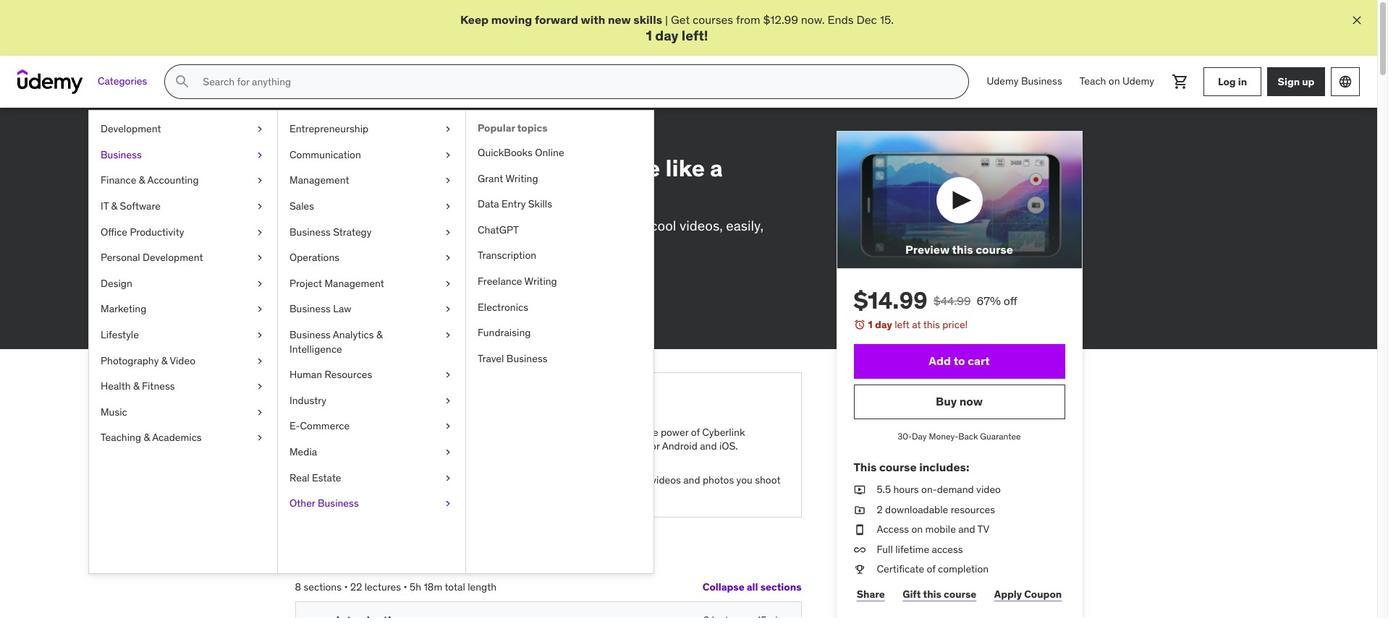 Task type: vqa. For each thing, say whether or not it's contained in the screenshot.
codes at the left top
no



Task type: locate. For each thing, give the bounding box(es) containing it.
project management link
[[278, 271, 465, 297]]

1 down the skills
[[646, 27, 652, 44]]

0 vertical spatial powerdirector
[[384, 217, 472, 234]]

0 vertical spatial you
[[483, 426, 499, 439]]

you up take on the left bottom
[[483, 426, 499, 439]]

xsmall image inside project management link
[[442, 277, 454, 291]]

freelance writing
[[478, 275, 557, 288]]

0 vertical spatial photography
[[295, 130, 358, 143]]

android inside the how to utilize the power of cyberlink powerdirector for android and ios.
[[662, 440, 698, 453]]

the inside how to edit the videos and photos you shoot on your phone.
[[634, 474, 649, 487]]

e-
[[290, 420, 300, 433]]

2 vertical spatial this
[[923, 588, 942, 601]]

photography & video up health & fitness
[[101, 354, 195, 367]]

moving
[[491, 12, 532, 27]]

xsmall image inside teaching & academics link
[[254, 432, 266, 446]]

0 horizontal spatial phone
[[372, 440, 400, 453]]

transcription link
[[466, 243, 654, 269]]

videos inside 'how to edit videos on your phone like a professional use cyberlink powerdirector for android and ios to make cool videos, easily, quickly, and cheaply on phones and tablets'
[[427, 153, 499, 183]]

mobile
[[925, 523, 956, 536]]

0 horizontal spatial day
[[655, 27, 679, 44]]

other down masterpiece.
[[336, 474, 362, 487]]

topics
[[517, 122, 548, 135]]

this right gift
[[923, 588, 942, 601]]

0 horizontal spatial photography
[[101, 354, 159, 367]]

1 vertical spatial development
[[143, 251, 203, 264]]

1 horizontal spatial photography
[[295, 130, 358, 143]]

1 horizontal spatial of
[[927, 563, 936, 576]]

travel business link
[[466, 346, 654, 372]]

1 horizontal spatial sections
[[760, 581, 802, 594]]

to inside how to edit the videos and photos you shoot on your phone.
[[603, 474, 612, 487]]

& inside teaching & academics link
[[144, 432, 150, 445]]

this
[[854, 460, 877, 475]]

how inside how to make photos and videos you shoot on your phone into a professional masterpiece.
[[336, 426, 357, 439]]

to down that
[[419, 488, 429, 501]]

xsmall image for business analytics & intelligence
[[442, 329, 454, 343]]

business down fundraising
[[506, 352, 548, 365]]

22
[[350, 581, 362, 594]]

0 horizontal spatial a
[[423, 440, 428, 453]]

to inside how to make photos and videos you shoot on your phone into a professional masterpiece.
[[359, 426, 368, 439]]

1 vertical spatial powerdirector
[[580, 440, 645, 453]]

0 horizontal spatial english
[[436, 306, 470, 319]]

accounting
[[147, 174, 199, 187]]

and left 'tv'
[[958, 523, 975, 536]]

xsmall image inside other business link
[[442, 497, 454, 511]]

chatgpt
[[478, 223, 519, 236]]

android down data entry skills
[[495, 217, 543, 234]]

photography up health & fitness
[[101, 354, 159, 367]]

business up finance
[[101, 148, 142, 161]]

powerdirector down utilize at the left of page
[[580, 440, 645, 453]]

&
[[360, 130, 366, 143], [139, 174, 145, 187], [111, 200, 117, 213], [376, 329, 383, 342], [161, 354, 167, 367], [133, 380, 139, 393], [144, 432, 150, 445]]

xsmall image
[[442, 122, 454, 137], [480, 132, 491, 143], [442, 148, 454, 162], [254, 174, 266, 188], [442, 174, 454, 188], [442, 200, 454, 214], [254, 251, 266, 265], [254, 277, 266, 291], [442, 277, 454, 291], [295, 308, 307, 319], [254, 329, 266, 343], [442, 394, 454, 408], [254, 406, 266, 420], [442, 420, 454, 434], [254, 432, 266, 446], [313, 474, 325, 488], [442, 497, 454, 511], [854, 543, 865, 558], [854, 563, 865, 578]]

videos down video design link
[[427, 153, 499, 183]]

for up how to edit the videos and photos you shoot on your phone.
[[647, 440, 660, 453]]

1 horizontal spatial other
[[336, 474, 362, 487]]

a
[[710, 153, 723, 183], [423, 440, 428, 453]]

demand
[[937, 483, 974, 497]]

business up intelligence
[[290, 329, 331, 342]]

xsmall image inside industry 'link'
[[442, 394, 454, 408]]

xsmall image inside the operations link
[[442, 251, 454, 265]]

to up media link
[[359, 426, 368, 439]]

0 vertical spatial course
[[976, 243, 1013, 257]]

electronics link
[[466, 295, 654, 321]]

photos inside how to edit the videos and photos you shoot on your phone.
[[703, 474, 734, 487]]

the for edit
[[634, 474, 649, 487]]

& right health at the bottom of the page
[[133, 380, 139, 393]]

0 horizontal spatial 1
[[646, 27, 652, 44]]

1 vertical spatial photography & video
[[101, 354, 195, 367]]

2 vertical spatial videos
[[652, 474, 681, 487]]

to left cart
[[954, 354, 965, 369]]

what you'll learn
[[313, 389, 451, 412]]

1 horizontal spatial android
[[662, 440, 698, 453]]

xsmall image for teaching & academics
[[254, 432, 266, 446]]

to inside button
[[954, 354, 965, 369]]

english for english [auto]
[[499, 306, 532, 319]]

how for your
[[336, 426, 357, 439]]

0 horizontal spatial edit
[[378, 153, 422, 183]]

0 vertical spatial for
[[475, 217, 492, 234]]

0 horizontal spatial video
[[336, 488, 361, 501]]

course up 67%
[[976, 243, 1013, 257]]

for inside 'how to edit videos on your phone like a professional use cyberlink powerdirector for android and ios to make cool videos, easily, quickly, and cheaply on phones and tablets'
[[475, 217, 492, 234]]

1 vertical spatial management
[[325, 277, 384, 290]]

quickbooks
[[478, 146, 533, 159]]

business analytics & intelligence link
[[278, 323, 465, 363]]

course down completion
[[944, 588, 977, 601]]

0 horizontal spatial •
[[344, 581, 348, 594]]

includes:
[[919, 460, 969, 475]]

0 horizontal spatial for
[[475, 217, 492, 234]]

you'll
[[361, 389, 405, 412]]

grant
[[478, 172, 503, 185]]

1 vertical spatial for
[[647, 440, 660, 453]]

0 horizontal spatial powerdirector
[[384, 217, 472, 234]]

xsmall image inside management link
[[442, 174, 454, 188]]

new
[[608, 12, 631, 27]]

sections inside dropdown button
[[760, 581, 802, 594]]

other down real at the left
[[290, 497, 315, 510]]

1 horizontal spatial photography & video
[[295, 130, 396, 143]]

for inside the how to utilize the power of cyberlink powerdirector for android and ios.
[[647, 440, 660, 453]]

make left cool
[[614, 217, 647, 234]]

2 downloadable resources
[[877, 503, 995, 516]]

to up sales link
[[350, 153, 373, 183]]

xsmall image inside "music" link
[[254, 406, 266, 420]]

xsmall image inside office productivity link
[[254, 225, 266, 240]]

& right finance
[[139, 174, 145, 187]]

0 horizontal spatial photography & video
[[101, 354, 195, 367]]

phone down e-commerce link at the bottom
[[372, 440, 400, 453]]

1 vertical spatial videos
[[451, 426, 480, 439]]

• left the 5h 18m
[[403, 581, 407, 594]]

cyberlink inside 'how to edit videos on your phone like a professional use cyberlink powerdirector for android and ios to make cool videos, easily, quickly, and cheaply on phones and tablets'
[[322, 217, 380, 234]]

xsmall image for project management
[[442, 277, 454, 291]]

2 vertical spatial the
[[431, 488, 446, 501]]

day down |
[[655, 27, 679, 44]]

the inside the how to utilize the power of cyberlink powerdirector for android and ios.
[[643, 426, 658, 439]]

on down commerce
[[336, 440, 348, 453]]

1 horizontal spatial •
[[403, 581, 407, 594]]

0 horizontal spatial shoot
[[501, 426, 527, 439]]

other business
[[290, 497, 359, 510]]

other inside other business link
[[290, 497, 315, 510]]

other business element
[[465, 111, 654, 574]]

2 • from the left
[[403, 581, 407, 594]]

xsmall image for business strategy
[[442, 225, 454, 240]]

video down estate
[[336, 488, 361, 501]]

xsmall image
[[254, 122, 266, 137], [254, 148, 266, 162], [254, 200, 266, 214], [254, 225, 266, 240], [442, 225, 454, 240], [442, 251, 454, 265], [254, 303, 266, 317], [442, 303, 454, 317], [442, 329, 454, 343], [254, 354, 266, 368], [442, 368, 454, 383], [254, 380, 266, 394], [313, 426, 325, 440], [442, 446, 454, 460], [442, 472, 454, 486], [854, 483, 865, 498], [854, 503, 865, 518], [854, 523, 865, 538]]

to left utilize at the left of page
[[603, 426, 612, 439]]

1 english from the left
[[436, 306, 470, 319]]

professional
[[295, 181, 432, 211], [430, 440, 486, 453]]

powerdirector up cheaply
[[384, 217, 472, 234]]

xsmall image for other business
[[442, 497, 454, 511]]

tablets
[[515, 236, 557, 254]]

how inside how to edit the videos and photos you shoot on your phone.
[[580, 474, 600, 487]]

android down power
[[662, 440, 698, 453]]

xsmall image inside it & software link
[[254, 200, 266, 214]]

a right like at top
[[710, 153, 723, 183]]

0 vertical spatial professional
[[295, 181, 432, 211]]

development down categories dropdown button
[[101, 122, 161, 135]]

0 vertical spatial shoot
[[501, 426, 527, 439]]

1 vertical spatial make
[[371, 426, 395, 439]]

writing down quickbooks online
[[505, 172, 538, 185]]

1 vertical spatial writing
[[524, 275, 557, 288]]

1 horizontal spatial powerdirector
[[580, 440, 645, 453]]

up
[[1302, 75, 1315, 88]]

2 sections from the left
[[760, 581, 802, 594]]

how for professional
[[295, 153, 344, 183]]

0 vertical spatial of
[[691, 426, 700, 439]]

android inside 'how to edit videos on your phone like a professional use cyberlink powerdirector for android and ios to make cool videos, easily, quickly, and cheaply on phones and tablets'
[[495, 217, 543, 234]]

professional up help
[[430, 440, 486, 453]]

0 vertical spatial design
[[443, 130, 477, 143]]

personal
[[101, 251, 140, 264]]

on down "downloadable"
[[912, 523, 923, 536]]

xsmall image inside lifestyle link
[[254, 329, 266, 343]]

0 vertical spatial writing
[[505, 172, 538, 185]]

e-commerce
[[290, 420, 350, 433]]

0 vertical spatial edit
[[378, 153, 422, 183]]

this inside gift this course link
[[923, 588, 942, 601]]

1 vertical spatial phone
[[372, 440, 400, 453]]

that
[[419, 474, 437, 487]]

1 vertical spatial edit
[[614, 474, 632, 487]]

photography & video link up communication
[[295, 128, 396, 146]]

video up quickbooks
[[494, 130, 522, 143]]

of right power
[[691, 426, 700, 439]]

communication
[[290, 148, 361, 161]]

xsmall image inside media link
[[442, 446, 454, 460]]

0 horizontal spatial cyberlink
[[322, 217, 380, 234]]

edit inside how to edit the videos and photos you shoot on your phone.
[[614, 474, 632, 487]]

xsmall image for real estate
[[442, 472, 454, 486]]

0 horizontal spatial android
[[495, 217, 543, 234]]

on inside how to edit the videos and photos you shoot on your phone.
[[580, 488, 591, 501]]

xsmall image for e-commerce
[[442, 420, 454, 434]]

xsmall image inside real estate link
[[442, 472, 454, 486]]

english up fundraising
[[499, 306, 532, 319]]

your inside how to edit the videos and photos you shoot on your phone.
[[594, 488, 613, 501]]

0 horizontal spatial udemy
[[987, 75, 1019, 88]]

shoot inside how to make photos and videos you shoot on your phone into a professional masterpiece.
[[501, 426, 527, 439]]

to for add to cart
[[954, 354, 965, 369]]

phone.
[[616, 488, 647, 501]]

udemy image
[[17, 70, 83, 94]]

other for other useful apps that will help take your video productions to the next level.
[[336, 474, 362, 487]]

a right "into" at the bottom left of the page
[[423, 440, 428, 453]]

how for android
[[580, 426, 600, 439]]

development down office productivity link
[[143, 251, 203, 264]]

and up (15 at the left of the page
[[344, 236, 367, 254]]

xsmall image for business
[[254, 148, 266, 162]]

other inside other useful apps that will help take your video productions to the next level.
[[336, 474, 362, 487]]

add to cart button
[[854, 345, 1065, 379]]

1 vertical spatial other
[[290, 497, 315, 510]]

day left left
[[875, 319, 892, 332]]

photos up "into" at the bottom left of the page
[[398, 426, 429, 439]]

0 vertical spatial make
[[614, 217, 647, 234]]

video design
[[413, 130, 477, 143]]

submit search image
[[174, 73, 191, 91]]

english left closed captions icon
[[436, 306, 470, 319]]

business left the teach
[[1021, 75, 1062, 88]]

1 vertical spatial the
[[634, 474, 649, 487]]

your inside other useful apps that will help take your video productions to the next level.
[[501, 474, 520, 487]]

1 vertical spatial android
[[662, 440, 698, 453]]

1/2022
[[374, 306, 407, 319]]

1 horizontal spatial edit
[[614, 474, 632, 487]]

productivity
[[130, 225, 184, 239]]

1 horizontal spatial english
[[499, 306, 532, 319]]

of inside the how to utilize the power of cyberlink powerdirector for android and ios.
[[691, 426, 700, 439]]

how
[[295, 153, 344, 183], [336, 426, 357, 439], [580, 426, 600, 439], [580, 474, 600, 487]]

for down data on the top left
[[475, 217, 492, 234]]

1 vertical spatial shoot
[[755, 474, 781, 487]]

on right grant
[[504, 153, 532, 183]]

edit up phone.
[[614, 474, 632, 487]]

a inside how to make photos and videos you shoot on your phone into a professional masterpiece.
[[423, 440, 428, 453]]

photography & video up communication
[[295, 130, 396, 143]]

travel
[[478, 352, 504, 365]]

english [auto]
[[499, 306, 562, 319]]

& right the it
[[111, 200, 117, 213]]

this
[[952, 243, 973, 257], [923, 319, 940, 332], [923, 588, 942, 601]]

small image
[[313, 615, 327, 619]]

data
[[478, 198, 499, 211]]

design link
[[89, 271, 277, 297]]

phones
[[440, 236, 485, 254]]

xsmall image for sales
[[442, 200, 454, 214]]

choose a language image
[[1338, 75, 1353, 89]]

it & software link
[[89, 194, 277, 220]]

0 vertical spatial videos
[[427, 153, 499, 183]]

in
[[1238, 75, 1247, 88]]

course inside gift this course link
[[944, 588, 977, 601]]

your
[[537, 153, 586, 183], [350, 440, 369, 453], [501, 474, 520, 487], [594, 488, 613, 501]]

edit up sales link
[[378, 153, 422, 183]]

management
[[290, 174, 349, 187], [325, 277, 384, 290]]

photos
[[398, 426, 429, 439], [703, 474, 734, 487]]

your right take on the left bottom
[[501, 474, 520, 487]]

how inside 'how to edit videos on your phone like a professional use cyberlink powerdirector for android and ios to make cool videos, easily, quickly, and cheaply on phones and tablets'
[[295, 153, 344, 183]]

students
[[438, 266, 478, 279]]

downloadable
[[885, 503, 948, 516]]

• left 22
[[344, 581, 348, 594]]

human
[[290, 368, 322, 382]]

xsmall image inside health & fitness link
[[254, 380, 266, 394]]

design down personal
[[101, 277, 132, 290]]

1 vertical spatial this
[[923, 319, 940, 332]]

1 horizontal spatial udemy
[[1122, 75, 1154, 88]]

xsmall image for music
[[254, 406, 266, 420]]

other business link
[[278, 491, 465, 517]]

length
[[468, 581, 497, 594]]

maxwell
[[385, 286, 422, 299]]

video
[[368, 130, 396, 143], [413, 130, 441, 143], [494, 130, 522, 143], [170, 354, 195, 367]]

cyberlink up quickly,
[[322, 217, 380, 234]]

edit inside 'how to edit videos on your phone like a professional use cyberlink powerdirector for android and ios to make cool videos, easily, quickly, and cheaply on phones and tablets'
[[378, 153, 422, 183]]

1 vertical spatial a
[[423, 440, 428, 453]]

0 vertical spatial android
[[495, 217, 543, 234]]

writing
[[505, 172, 538, 185], [524, 275, 557, 288]]

freelance writing link
[[466, 269, 654, 295]]

like
[[665, 153, 705, 183]]

photos down ios.
[[703, 474, 734, 487]]

chatgpt link
[[466, 218, 654, 243]]

sales link
[[278, 194, 465, 220]]

0 vertical spatial photography & video link
[[295, 128, 396, 146]]

back
[[958, 431, 978, 442]]

1 vertical spatial you
[[736, 474, 753, 487]]

phone inside 'how to edit videos on your phone like a professional use cyberlink powerdirector for android and ios to make cool videos, easily, quickly, and cheaply on phones and tablets'
[[591, 153, 660, 183]]

this right the preview
[[952, 243, 973, 257]]

sections
[[304, 581, 342, 594], [760, 581, 802, 594]]

xsmall image for finance & accounting
[[254, 174, 266, 188]]

xsmall image for design
[[254, 277, 266, 291]]

data entry skills
[[478, 198, 552, 211]]

and down learn
[[432, 426, 448, 439]]

lifestyle link
[[89, 323, 277, 349]]

0 horizontal spatial make
[[371, 426, 395, 439]]

0 vertical spatial phone
[[591, 153, 660, 183]]

1 horizontal spatial make
[[614, 217, 647, 234]]

cart
[[968, 354, 990, 369]]

0 vertical spatial 1
[[646, 27, 652, 44]]

you down ios.
[[736, 474, 753, 487]]

xsmall image inside entrepreneurship link
[[442, 122, 454, 137]]

0 vertical spatial this
[[952, 243, 973, 257]]

xsmall image inside e-commerce link
[[442, 420, 454, 434]]

on left phone.
[[580, 488, 591, 501]]

and down the how to utilize the power of cyberlink powerdirector for android and ios.
[[683, 474, 700, 487]]

powerdirector inside the how to utilize the power of cyberlink powerdirector for android and ios.
[[580, 440, 645, 453]]

0 vertical spatial other
[[336, 474, 362, 487]]

xsmall image inside communication link
[[442, 148, 454, 162]]

1 horizontal spatial day
[[875, 319, 892, 332]]

1 horizontal spatial shoot
[[755, 474, 781, 487]]

business
[[1021, 75, 1062, 88], [101, 148, 142, 161], [290, 225, 331, 239], [290, 303, 331, 316], [290, 329, 331, 342], [506, 352, 548, 365], [318, 497, 359, 510]]

xsmall image inside the business link
[[254, 148, 266, 162]]

management link
[[278, 168, 465, 194]]

edit for videos
[[378, 153, 422, 183]]

2 english from the left
[[499, 306, 532, 319]]

xsmall image inside development link
[[254, 122, 266, 137]]

professional up 'business strategy' link
[[295, 181, 432, 211]]

and left tablets
[[489, 236, 512, 254]]

1 horizontal spatial photos
[[703, 474, 734, 487]]

xsmall image inside design link
[[254, 277, 266, 291]]

xsmall image for personal development
[[254, 251, 266, 265]]

writing down transcription link
[[524, 275, 557, 288]]

photography up communication
[[295, 130, 358, 143]]

of down the full lifetime access
[[927, 563, 936, 576]]

0 horizontal spatial design
[[101, 277, 132, 290]]

0 vertical spatial management
[[290, 174, 349, 187]]

how inside the how to utilize the power of cyberlink powerdirector for android and ios.
[[580, 426, 600, 439]]

resources
[[951, 503, 995, 516]]

the right utilize at the left of page
[[643, 426, 658, 439]]

you
[[483, 426, 499, 439], [736, 474, 753, 487]]

shoot
[[501, 426, 527, 439], [755, 474, 781, 487]]

course inside preview this course 'button'
[[976, 243, 1013, 257]]

1 horizontal spatial a
[[710, 153, 723, 183]]

& down 1/2022 at the left of the page
[[376, 329, 383, 342]]

design left 'popular'
[[443, 130, 477, 143]]

make up media link
[[371, 426, 395, 439]]

1 horizontal spatial you
[[736, 474, 753, 487]]

phone left like at top
[[591, 153, 660, 183]]

music link
[[89, 400, 277, 426]]

& inside it & software link
[[111, 200, 117, 213]]

and inside the how to utilize the power of cyberlink powerdirector for android and ios.
[[700, 440, 717, 453]]

0 horizontal spatial other
[[290, 497, 315, 510]]

and left ios
[[546, 217, 569, 234]]

fundraising
[[478, 327, 531, 340]]

business strategy
[[290, 225, 372, 239]]

1 vertical spatial 1
[[868, 319, 873, 332]]

xsmall image inside 'marketing' link
[[254, 303, 266, 317]]

money-
[[929, 431, 958, 442]]

a inside 'how to edit videos on your phone like a professional use cyberlink powerdirector for android and ios to make cool videos, easily, quickly, and cheaply on phones and tablets'
[[710, 153, 723, 183]]

this right at
[[923, 319, 940, 332]]

videos down the how to utilize the power of cyberlink powerdirector for android and ios.
[[652, 474, 681, 487]]

this inside preview this course 'button'
[[952, 243, 973, 257]]

xsmall image inside 'business analytics & intelligence' link
[[442, 329, 454, 343]]

make inside 'how to edit videos on your phone like a professional use cyberlink powerdirector for android and ios to make cool videos, easily, quickly, and cheaply on phones and tablets'
[[614, 217, 647, 234]]

1 horizontal spatial cyberlink
[[702, 426, 745, 439]]

xsmall image inside human resources link
[[442, 368, 454, 383]]

1 horizontal spatial photography & video link
[[295, 128, 396, 146]]

Search for anything text field
[[200, 70, 951, 94]]

xsmall image inside 'business strategy' link
[[442, 225, 454, 240]]

to for how to edit videos on your phone like a professional use cyberlink powerdirector for android and ios to make cool videos, easily, quickly, and cheaply on phones and tablets
[[350, 153, 373, 183]]

course for preview this course
[[976, 243, 1013, 257]]

on right the teach
[[1109, 75, 1120, 88]]

xsmall image for it & software
[[254, 200, 266, 214]]

xsmall image for communication
[[442, 148, 454, 162]]

how to edit the videos and photos you shoot on your phone.
[[580, 474, 781, 501]]

1 vertical spatial of
[[927, 563, 936, 576]]

the up phone.
[[634, 474, 649, 487]]

alarm image
[[854, 319, 865, 331]]

popular
[[478, 122, 515, 135]]

and inside how to make photos and videos you shoot on your phone into a professional masterpiece.
[[432, 426, 448, 439]]

xsmall image inside finance & accounting link
[[254, 174, 266, 188]]

xsmall image for management
[[442, 174, 454, 188]]

photography & video link up fitness
[[89, 349, 277, 374]]

videos up help
[[451, 426, 480, 439]]

to inside other useful apps that will help take your video productions to the next level.
[[419, 488, 429, 501]]

left
[[895, 319, 910, 332]]

xsmall image for media
[[442, 446, 454, 460]]

photography
[[295, 130, 358, 143], [101, 354, 159, 367]]

phone inside how to make photos and videos you shoot on your phone into a professional masterpiece.
[[372, 440, 400, 453]]

sections right 8 at the left of the page
[[304, 581, 342, 594]]

course up hours
[[879, 460, 917, 475]]

other for other business
[[290, 497, 315, 510]]

electronics
[[478, 301, 528, 314]]

2 vertical spatial course
[[944, 588, 977, 601]]

0 horizontal spatial sections
[[304, 581, 342, 594]]

to inside the how to utilize the power of cyberlink powerdirector for android and ios.
[[603, 426, 612, 439]]

sections right all
[[760, 581, 802, 594]]

1 vertical spatial photos
[[703, 474, 734, 487]]

writing for grant writing
[[505, 172, 538, 185]]

to for how to utilize the power of cyberlink powerdirector for android and ios.
[[603, 426, 612, 439]]

shoot inside how to edit the videos and photos you shoot on your phone.
[[755, 474, 781, 487]]

0 vertical spatial photos
[[398, 426, 429, 439]]

to down the how to utilize the power of cyberlink powerdirector for android and ios.
[[603, 474, 612, 487]]

powerdirector
[[384, 217, 472, 234], [580, 440, 645, 453]]

xsmall image inside business law link
[[442, 303, 454, 317]]

xsmall image inside sales link
[[442, 200, 454, 214]]

xsmall image inside personal development link
[[254, 251, 266, 265]]

video left 'popular'
[[413, 130, 441, 143]]

1 horizontal spatial phone
[[591, 153, 660, 183]]

& right teaching
[[144, 432, 150, 445]]

courses
[[693, 12, 733, 27]]

0 vertical spatial cyberlink
[[322, 217, 380, 234]]

1 horizontal spatial for
[[647, 440, 660, 453]]

and left ios.
[[700, 440, 717, 453]]

powerdirector inside 'how to edit videos on your phone like a professional use cyberlink powerdirector for android and ios to make cool videos, easily, quickly, and cheaply on phones and tablets'
[[384, 217, 472, 234]]

your up data entry skills link
[[537, 153, 586, 183]]

1 right alarm icon at the right
[[868, 319, 873, 332]]

utilize
[[614, 426, 641, 439]]

0 horizontal spatial photography & video link
[[89, 349, 277, 374]]

0 horizontal spatial photos
[[398, 426, 429, 439]]

0 horizontal spatial of
[[691, 426, 700, 439]]

your left phone.
[[594, 488, 613, 501]]

0 vertical spatial day
[[655, 27, 679, 44]]

1 horizontal spatial design
[[443, 130, 477, 143]]



Task type: describe. For each thing, give the bounding box(es) containing it.
business law
[[290, 303, 351, 316]]

your inside how to make photos and videos you shoot on your phone into a professional masterpiece.
[[350, 440, 369, 453]]

real
[[290, 472, 310, 485]]

keep
[[460, 12, 489, 27]]

personal development link
[[89, 245, 277, 271]]

preview this course
[[905, 243, 1013, 257]]

xsmall image for human resources
[[442, 368, 454, 383]]

business up the operations
[[290, 225, 331, 239]]

& inside finance & accounting link
[[139, 174, 145, 187]]

created
[[295, 286, 331, 299]]

teach on udemy
[[1080, 75, 1154, 88]]

1 inside keep moving forward with new skills | get courses from $12.99 now. ends dec 15. 1 day left!
[[646, 27, 652, 44]]

1 sections from the left
[[304, 581, 342, 594]]

editing
[[524, 130, 559, 143]]

teaching & academics
[[101, 432, 202, 445]]

gift this course link
[[900, 580, 980, 609]]

lectures
[[365, 581, 401, 594]]

cheaply
[[370, 236, 418, 254]]

buy
[[936, 395, 957, 409]]

xsmall image for industry
[[442, 394, 454, 408]]

from
[[736, 12, 760, 27]]

power
[[661, 426, 689, 439]]

project
[[290, 277, 322, 290]]

last updated 1/2022
[[312, 306, 407, 319]]

business inside the business analytics & intelligence
[[290, 329, 331, 342]]

this for gift
[[923, 588, 942, 601]]

0 vertical spatial photography & video
[[295, 130, 396, 143]]

sign
[[1278, 75, 1300, 88]]

xsmall image for marketing
[[254, 303, 266, 317]]

full
[[877, 543, 893, 556]]

law
[[333, 303, 351, 316]]

& inside the business analytics & intelligence
[[376, 329, 383, 342]]

video inside other useful apps that will help take your video productions to the next level.
[[336, 488, 361, 501]]

1 vertical spatial course
[[879, 460, 917, 475]]

office
[[101, 225, 127, 239]]

media
[[290, 446, 317, 459]]

use
[[295, 217, 319, 234]]

teach
[[1080, 75, 1106, 88]]

on inside how to make photos and videos you shoot on your phone into a professional masterpiece.
[[336, 440, 348, 453]]

business down created
[[290, 303, 331, 316]]

operations link
[[278, 245, 465, 271]]

travel business
[[478, 352, 548, 365]]

(15 ratings)
[[366, 266, 416, 279]]

skills
[[633, 12, 662, 27]]

coupon
[[1024, 588, 1062, 601]]

help
[[456, 474, 476, 487]]

0 vertical spatial development
[[101, 122, 161, 135]]

1 vertical spatial day
[[875, 319, 892, 332]]

professional inside 'how to edit videos on your phone like a professional use cyberlink powerdirector for android and ios to make cool videos, easily, quickly, and cheaply on phones and tablets'
[[295, 181, 432, 211]]

& up fitness
[[161, 354, 167, 367]]

xsmall image for photography & video
[[254, 354, 266, 368]]

how to edit videos on your phone like a professional use cyberlink powerdirector for android and ios to make cool videos, easily, quickly, and cheaply on phones and tablets
[[295, 153, 764, 254]]

finance & accounting
[[101, 174, 199, 187]]

to right ios
[[598, 217, 610, 234]]

useful
[[364, 474, 392, 487]]

level.
[[470, 488, 494, 501]]

entrepreneurship
[[290, 122, 369, 135]]

fundraising link
[[466, 321, 654, 346]]

teach on udemy link
[[1071, 65, 1163, 99]]

take
[[478, 474, 498, 487]]

quickbooks online link
[[466, 140, 654, 166]]

day
[[912, 431, 927, 442]]

entry
[[502, 198, 526, 211]]

to for how to make photos and videos you shoot on your phone into a professional masterpiece.
[[359, 426, 368, 439]]

other useful apps that will help take your video productions to the next level.
[[336, 474, 520, 501]]

professional inside how to make photos and videos you shoot on your phone into a professional masterpiece.
[[430, 440, 486, 453]]

video editing
[[494, 130, 559, 143]]

transcription
[[478, 249, 536, 262]]

writing for freelance writing
[[524, 275, 557, 288]]

edit for the
[[614, 474, 632, 487]]

30-day money-back guarantee
[[898, 431, 1021, 442]]

academics
[[152, 432, 202, 445]]

marketing link
[[89, 297, 277, 323]]

67%
[[977, 294, 1001, 309]]

xsmall image for entrepreneurship
[[442, 122, 454, 137]]

xsmall image for health & fitness
[[254, 380, 266, 394]]

video up management link
[[368, 130, 396, 143]]

1 horizontal spatial video
[[976, 483, 1001, 497]]

buy now button
[[854, 385, 1065, 420]]

this for preview
[[952, 243, 973, 257]]

sign up link
[[1267, 67, 1325, 96]]

business down estate
[[318, 497, 359, 510]]

created by timothy maxwell
[[295, 286, 422, 299]]

xsmall image for development
[[254, 122, 266, 137]]

health & fitness
[[101, 380, 175, 393]]

your inside 'how to edit videos on your phone like a professional use cyberlink powerdirector for android and ios to make cool videos, easily, quickly, and cheaply on phones and tablets'
[[537, 153, 586, 183]]

freelance
[[478, 275, 522, 288]]

$14.99
[[854, 286, 928, 316]]

udemy business link
[[978, 65, 1071, 99]]

videos inside how to edit the videos and photos you shoot on your phone.
[[652, 474, 681, 487]]

you inside how to edit the videos and photos you shoot on your phone.
[[736, 474, 753, 487]]

the for utilize
[[643, 426, 658, 439]]

closed captions image
[[481, 308, 493, 319]]

& up communication
[[360, 130, 366, 143]]

full lifetime access
[[877, 543, 963, 556]]

commerce
[[300, 420, 350, 433]]

collapse
[[703, 581, 745, 594]]

next
[[448, 488, 468, 501]]

log in
[[1218, 75, 1247, 88]]

personal development
[[101, 251, 203, 264]]

real estate
[[290, 472, 341, 485]]

1 vertical spatial photography & video link
[[89, 349, 277, 374]]

grant writing link
[[466, 166, 654, 192]]

apply coupon button
[[991, 580, 1065, 609]]

shopping cart with 0 items image
[[1172, 73, 1189, 91]]

xsmall image for lifestyle
[[254, 329, 266, 343]]

apply
[[994, 588, 1022, 601]]

xsmall image for operations
[[442, 251, 454, 265]]

now
[[959, 395, 983, 409]]

the inside other useful apps that will help take your video productions to the next level.
[[431, 488, 446, 501]]

5.5 hours on-demand video
[[877, 483, 1001, 497]]

cyberlink inside the how to utilize the power of cyberlink powerdirector for android and ios.
[[702, 426, 745, 439]]

music
[[101, 406, 127, 419]]

1 vertical spatial design
[[101, 277, 132, 290]]

you inside how to make photos and videos you shoot on your phone into a professional masterpiece.
[[483, 426, 499, 439]]

2
[[877, 503, 883, 516]]

with
[[581, 12, 605, 27]]

close image
[[1350, 13, 1364, 28]]

project management
[[290, 277, 384, 290]]

by
[[334, 286, 344, 299]]

1 vertical spatial photography
[[101, 354, 159, 367]]

english for english
[[436, 306, 470, 319]]

on up 161
[[421, 236, 437, 254]]

timothy maxwell link
[[346, 286, 422, 299]]

video down lifestyle link on the bottom of the page
[[170, 354, 195, 367]]

log in link
[[1204, 67, 1261, 96]]

human resources link
[[278, 363, 465, 388]]

photos inside how to make photos and videos you shoot on your phone into a professional masterpiece.
[[398, 426, 429, 439]]

1 udemy from the left
[[987, 75, 1019, 88]]

human resources
[[290, 368, 372, 382]]

to for how to edit the videos and photos you shoot on your phone.
[[603, 474, 612, 487]]

preview
[[905, 243, 950, 257]]

1 • from the left
[[344, 581, 348, 594]]

videos inside how to make photos and videos you shoot on your phone into a professional masterpiece.
[[451, 426, 480, 439]]

xsmall image for business law
[[442, 303, 454, 317]]

course for gift this course
[[944, 588, 977, 601]]

strategy
[[333, 225, 372, 239]]

what
[[313, 389, 357, 412]]

teaching & academics link
[[89, 426, 277, 452]]

ios.
[[719, 440, 738, 453]]

1 horizontal spatial 1
[[868, 319, 873, 332]]

[auto]
[[535, 306, 562, 319]]

xsmall image for office productivity
[[254, 225, 266, 240]]

how for on
[[580, 474, 600, 487]]

left!
[[682, 27, 708, 44]]

and inside how to edit the videos and photos you shoot on your phone.
[[683, 474, 700, 487]]

intelligence
[[290, 343, 342, 356]]

business strategy link
[[278, 220, 465, 245]]

quickbooks online
[[478, 146, 564, 159]]

make inside how to make photos and videos you shoot on your phone into a professional masterpiece.
[[371, 426, 395, 439]]

will
[[439, 474, 454, 487]]

2 udemy from the left
[[1122, 75, 1154, 88]]

day inside keep moving forward with new skills | get courses from $12.99 now. ends dec 15. 1 day left!
[[655, 27, 679, 44]]

& inside health & fitness link
[[133, 380, 139, 393]]

it & software
[[101, 200, 161, 213]]



